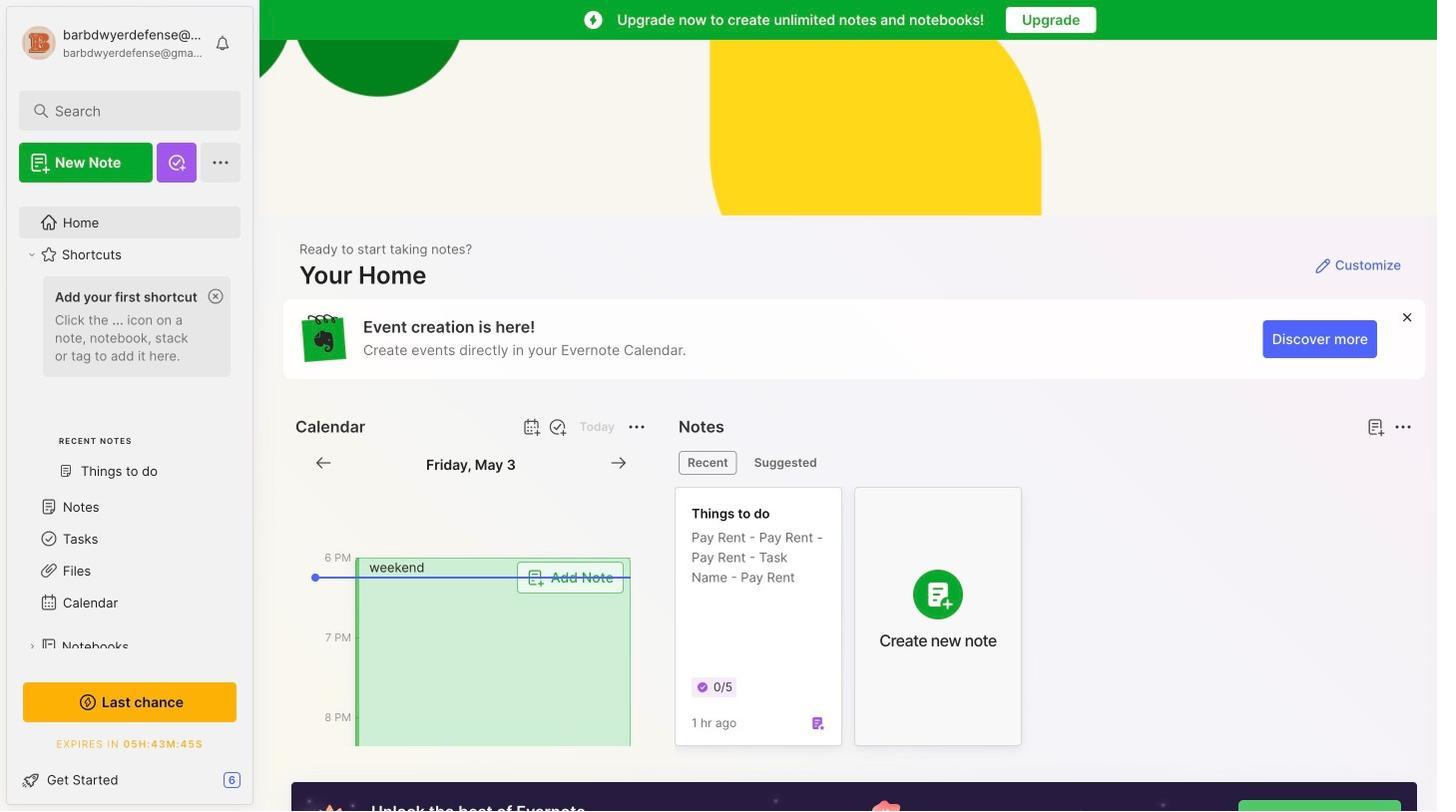 Task type: vqa. For each thing, say whether or not it's contained in the screenshot.
group
yes



Task type: describe. For each thing, give the bounding box(es) containing it.
more actions image
[[1392, 415, 1416, 439]]

new task image
[[548, 417, 568, 437]]

group inside tree
[[19, 271, 241, 499]]

Account field
[[19, 23, 204, 63]]

click to collapse image
[[252, 775, 267, 799]]

Search text field
[[55, 102, 214, 121]]

2 tab from the left
[[745, 451, 826, 475]]

More actions field
[[1390, 413, 1418, 441]]

none search field inside main element
[[55, 99, 214, 123]]

expand notebooks image
[[26, 641, 38, 653]]

main element
[[0, 0, 260, 812]]

1 tab from the left
[[679, 451, 737, 475]]



Task type: locate. For each thing, give the bounding box(es) containing it.
row group
[[675, 487, 1034, 759]]

tree inside main element
[[7, 195, 253, 771]]

Help and Learning task checklist field
[[7, 765, 253, 797]]

group
[[19, 271, 241, 499]]

weekend Event actions field
[[355, 558, 631, 812]]

tree
[[7, 195, 253, 771]]

Dropdown List field
[[517, 562, 624, 594]]

tab list
[[679, 451, 1410, 475]]

1 horizontal spatial tab
[[745, 451, 826, 475]]

Choose date to view field
[[426, 451, 516, 475]]

new evernote calendar event image
[[520, 415, 544, 439]]

tab
[[679, 451, 737, 475], [745, 451, 826, 475]]

None search field
[[55, 99, 214, 123]]

0 horizontal spatial tab
[[679, 451, 737, 475]]



